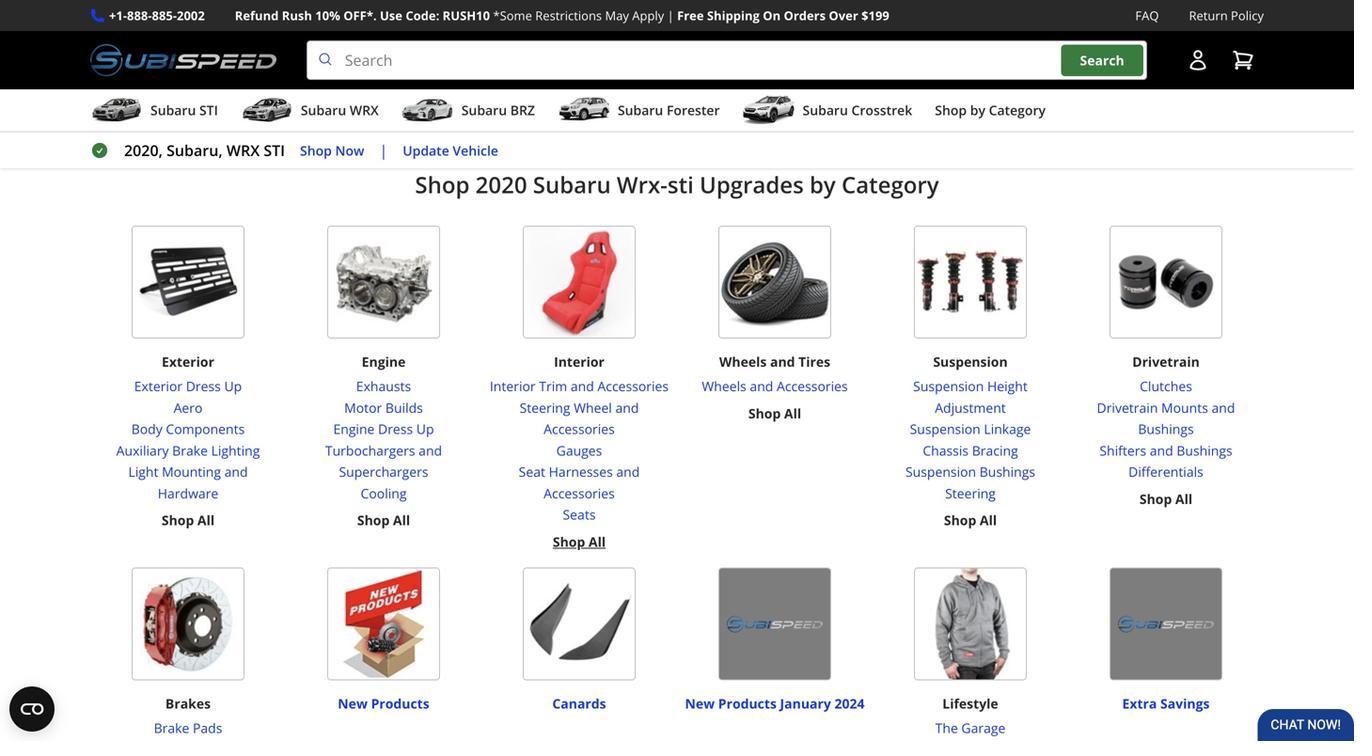 Task type: vqa. For each thing, say whether or not it's contained in the screenshot.
the leftmost "2017"
no



Task type: describe. For each thing, give the bounding box(es) containing it.
platform
[[620, 47, 681, 67]]

extra savings link
[[1123, 686, 1210, 713]]

0 vertical spatial bushings
[[1139, 420, 1194, 438]]

1 vertical spatial wheels
[[702, 377, 747, 395]]

0 vertical spatial |
[[668, 7, 674, 24]]

to left be
[[237, 47, 252, 67]]

fuel
[[601, 92, 628, 113]]

1 power from the left
[[920, 70, 965, 90]]

suspension linkage link
[[881, 419, 1061, 440]]

mounts
[[1162, 399, 1209, 417]]

canards
[[553, 695, 606, 713]]

exterior dress up link
[[98, 376, 278, 397]]

upgrades inside ', fuel upgrades to supplement the power, and a proper tune to make sure everything is leveled out so that your ecu is happy throughout the entire rpm range.'
[[631, 92, 697, 113]]

on
[[763, 7, 781, 24]]

points,
[[907, 47, 954, 67]]

products for new products
[[371, 695, 430, 713]]

shop by category
[[935, 101, 1046, 119]]

differentials link
[[1076, 462, 1257, 483]]

savings
[[1161, 695, 1210, 713]]

wrx inside dropdown button
[[350, 101, 379, 119]]

search button
[[1062, 45, 1144, 76]]

0 horizontal spatial wrx
[[227, 140, 260, 161]]

and inside engine exhausts motor builds engine dress up turbochargers and superchargers cooling shop all
[[419, 442, 442, 459]]

suspension up chassis
[[910, 420, 981, 438]]

new products
[[338, 695, 430, 713]]

learned
[[424, 47, 478, 67]]

mainly
[[989, 47, 1036, 67]]

chassis
[[923, 442, 969, 459]]

engine image image
[[327, 226, 440, 339]]

and inside exterior exterior dress up aero body components auxiliary brake lighting light mounting and hardware shop all
[[225, 463, 248, 481]]

more
[[824, 70, 862, 90]]

specific.
[[277, 47, 333, 67]]

the
[[936, 719, 959, 737]]

accessories up the wheel
[[598, 377, 669, 395]]

motor
[[344, 399, 382, 417]]

remains
[[902, 25, 960, 45]]

2 horizontal spatial of
[[806, 25, 820, 45]]

category inside dropdown button
[[989, 101, 1046, 119]]

seat harnesses and accessories link
[[489, 462, 670, 504]]

clutches link
[[1076, 376, 1257, 397]]

subaru crosstrek
[[803, 101, 913, 119]]

a subaru brz thumbnail image image
[[401, 96, 454, 124]]

light
[[128, 463, 158, 481]]

subaru,
[[167, 140, 223, 161]]

new for new products
[[338, 695, 368, 713]]

0 horizontal spatial are
[[804, 47, 827, 67]]

auxiliary brake lighting link
[[98, 440, 278, 462]]

0 vertical spatial engine
[[362, 353, 406, 371]]

bolt-
[[866, 70, 898, 90]]

january
[[780, 695, 832, 713]]

all inside the interior interior trim and accessories steering wheel and accessories gauges seat harnesses and accessories seats shop all
[[589, 533, 606, 551]]

2 an from the left
[[462, 92, 480, 113]]

aero link
[[98, 397, 278, 419]]

shop all link for wheels and tires wheels and accessories shop all
[[749, 403, 802, 424]]

turbochargers and superchargers link
[[294, 440, 474, 483]]

light mounting and hardware link
[[98, 462, 278, 504]]

extra savings image image
[[1110, 568, 1223, 681]]

rush
[[282, 7, 312, 24]]

accessories inside wheels and tires wheels and accessories shop all
[[777, 377, 848, 395]]

sure
[[1079, 92, 1110, 113]]

suspension image image
[[914, 226, 1027, 339]]

subaru crosstrek button
[[743, 93, 913, 131]]

1 vertical spatial drivetrain
[[1097, 399, 1159, 417]]

pads
[[193, 719, 222, 737]]

so inside ', fuel upgrades to supplement the power, and a proper tune to make sure everything is leveled out so that your ecu is happy throughout the entire rpm range.'
[[411, 115, 427, 135]]

the garage link
[[936, 718, 1006, 739]]

ej25,
[[1010, 25, 1043, 45]]

superchargers
[[339, 463, 429, 481]]

engine dress up link
[[294, 419, 474, 440]]

vehicle,
[[612, 70, 664, 90]]

upgrades inside it's been 16 years since the debut of the 2004 subaru sti, and for 2020, the heart of the engine remains as the ej25, or ej257 to be specific. yet we have learned so much about this platform in terms of what are the strong points, and mainly what are the weak points. like any turbocharged performance vehicle, the key ingredients to more bolt-on power are the basic power upgrades such as an
[[237, 92, 303, 113]]

all inside engine exhausts motor builds engine dress up turbochargers and superchargers cooling shop all
[[393, 511, 410, 529]]

builds
[[386, 399, 423, 417]]

2 horizontal spatial are
[[1078, 47, 1101, 67]]

wrx-
[[617, 169, 668, 200]]

faq link
[[1136, 6, 1160, 26]]

subaru sti
[[151, 101, 218, 119]]

trim
[[539, 377, 568, 395]]

steering link
[[881, 483, 1061, 504]]

a subaru wrx thumbnail image image
[[241, 96, 293, 124]]

up inside engine exhausts motor builds engine dress up turbochargers and superchargers cooling shop all
[[417, 420, 434, 438]]

refund rush 10% off*. use code: rush10 *some restrictions may apply | free shipping on orders over $199
[[235, 7, 890, 24]]

happy
[[547, 115, 590, 135]]

brake pads link
[[129, 718, 247, 739]]

10%
[[315, 7, 340, 24]]

brake inside exterior exterior dress up aero body components auxiliary brake lighting light mounting and hardware shop all
[[172, 442, 208, 459]]

seats
[[563, 506, 596, 524]]

intake and an exhaust system
[[385, 92, 593, 113]]

up inside exterior exterior dress up aero body components auxiliary brake lighting light mounting and hardware shop all
[[224, 377, 242, 395]]

for
[[671, 25, 692, 45]]

shop all link for drivetrain clutches drivetrain mounts and bushings shifters and bushings differentials shop all
[[1140, 489, 1193, 510]]

new products january 2024 link
[[685, 686, 865, 713]]

have
[[387, 47, 421, 67]]

wheels and tires image image
[[719, 226, 832, 339]]

this
[[591, 47, 616, 67]]

shop all link for exterior exterior dress up aero body components auxiliary brake lighting light mounting and hardware shop all
[[162, 510, 215, 531]]

new products january 2024
[[685, 695, 865, 713]]

subaru for subaru brz
[[462, 101, 507, 119]]

body
[[131, 420, 163, 438]]

accessories up the seats
[[544, 484, 615, 502]]

subaru for subaru forester
[[618, 101, 664, 119]]

all inside exterior exterior dress up aero body components auxiliary brake lighting light mounting and hardware shop all
[[198, 511, 215, 529]]

to down 'basic'
[[1018, 92, 1033, 113]]

rpm
[[751, 115, 783, 135]]

shifters
[[1100, 442, 1147, 459]]

intake link
[[385, 92, 428, 113]]

steering wheel and accessories link
[[489, 397, 670, 440]]

0 vertical spatial exterior
[[162, 353, 214, 371]]

1 vertical spatial sti
[[264, 140, 285, 161]]

debut
[[429, 25, 470, 45]]

motor builds link
[[294, 397, 474, 419]]

upgrades
[[700, 169, 804, 200]]

clutches
[[1140, 377, 1193, 395]]

mounting
[[162, 463, 221, 481]]

new products image image
[[327, 568, 440, 681]]

components
[[166, 420, 245, 438]]

0 horizontal spatial interior
[[490, 377, 536, 395]]

shop inside suspension suspension height adjustment suspension linkage chassis bracing suspension bushings steering shop all
[[944, 511, 977, 529]]

points.
[[304, 70, 352, 90]]

extra
[[1123, 695, 1158, 713]]

since
[[362, 25, 398, 45]]

2020, subaru, wrx sti
[[124, 140, 285, 161]]

yet
[[337, 47, 359, 67]]

1 vertical spatial engine
[[333, 420, 375, 438]]

basic
[[1023, 70, 1058, 90]]

harnesses
[[549, 463, 613, 481]]

products for new products january 2024
[[719, 695, 777, 713]]

an inside it's been 16 years since the debut of the 2004 subaru sti, and for 2020, the heart of the engine remains as the ej25, or ej257 to be specific. yet we have learned so much about this platform in terms of what are the strong points, and mainly what are the weak points. like any turbocharged performance vehicle, the key ingredients to more bolt-on power are the basic power upgrades such as an
[[363, 92, 381, 113]]

leveled
[[330, 115, 379, 135]]

interior image image
[[523, 226, 636, 339]]

shop inside the interior interior trim and accessories steering wheel and accessories gauges seat harnesses and accessories seats shop all
[[553, 533, 585, 551]]

to left more
[[806, 70, 820, 90]]

read more
[[643, 106, 712, 124]]

bushings inside suspension suspension height adjustment suspension linkage chassis bracing suspension bushings steering shop all
[[980, 463, 1036, 481]]

proper
[[930, 92, 978, 113]]



Task type: locate. For each thing, give the bounding box(es) containing it.
differentials
[[1129, 463, 1204, 481]]

seats link
[[489, 504, 670, 526]]

shop all link for interior interior trim and accessories steering wheel and accessories gauges seat harnesses and accessories seats shop all
[[553, 531, 606, 553]]

power up "sure"
[[1062, 70, 1107, 90]]

so inside it's been 16 years since the debut of the 2004 subaru sti, and for 2020, the heart of the engine remains as the ej25, or ej257 to be specific. yet we have learned so much about this platform in terms of what are the strong points, and mainly what are the weak points. like any turbocharged performance vehicle, the key ingredients to more bolt-on power are the basic power upgrades such as an
[[482, 47, 498, 67]]

new products link
[[338, 686, 430, 713]]

16
[[300, 25, 317, 45]]

shop inside engine exhausts motor builds engine dress up turbochargers and superchargers cooling shop all
[[357, 511, 390, 529]]

1 vertical spatial dress
[[378, 420, 413, 438]]

to down the key
[[701, 92, 716, 113]]

brakes image image
[[132, 568, 245, 681]]

0 vertical spatial category
[[989, 101, 1046, 119]]

1 horizontal spatial category
[[989, 101, 1046, 119]]

everything
[[237, 115, 311, 135]]

as up leveled
[[344, 92, 359, 113]]

0 horizontal spatial dress
[[186, 377, 221, 395]]

shop all link down steering link
[[944, 510, 997, 531]]

*some
[[493, 7, 532, 24]]

0 horizontal spatial new
[[338, 695, 368, 713]]

suspension down chassis
[[906, 463, 977, 481]]

what
[[765, 47, 800, 67], [1039, 47, 1074, 67]]

drivetrain clutches drivetrain mounts and bushings shifters and bushings differentials shop all
[[1097, 353, 1236, 508]]

up
[[224, 377, 242, 395], [417, 420, 434, 438]]

of down orders
[[806, 25, 820, 45]]

885-
[[152, 7, 177, 24]]

subaru wrx button
[[241, 93, 379, 131]]

system
[[544, 92, 593, 113]]

category down 'basic'
[[989, 101, 1046, 119]]

button image
[[1187, 49, 1210, 72]]

upgrades
[[237, 92, 303, 113], [631, 92, 697, 113]]

1 horizontal spatial upgrades
[[631, 92, 697, 113]]

all inside suspension suspension height adjustment suspension linkage chassis bracing suspension bushings steering shop all
[[980, 511, 997, 529]]

shop down seats link in the bottom left of the page
[[553, 533, 585, 551]]

we
[[363, 47, 383, 67]]

subaru wrx
[[301, 101, 379, 119]]

interior
[[554, 353, 605, 371], [490, 377, 536, 395]]

ingredients
[[723, 70, 802, 90]]

1 vertical spatial interior
[[490, 377, 536, 395]]

steering inside the interior interior trim and accessories steering wheel and accessories gauges seat harnesses and accessories seats shop all
[[520, 399, 571, 417]]

all down cooling link
[[393, 511, 410, 529]]

1 what from the left
[[765, 47, 800, 67]]

performance
[[517, 70, 608, 90]]

sti inside 'dropdown button'
[[199, 101, 218, 119]]

exterior image image
[[132, 226, 245, 339]]

make
[[1037, 92, 1075, 113]]

a subaru sti thumbnail image image
[[90, 96, 143, 124]]

dress
[[186, 377, 221, 395], [378, 420, 413, 438]]

0 vertical spatial sti
[[199, 101, 218, 119]]

sti
[[668, 169, 694, 200]]

1 horizontal spatial of
[[747, 47, 761, 67]]

0 vertical spatial drivetrain
[[1133, 353, 1200, 371]]

brake down brakes
[[154, 719, 189, 737]]

2 vertical spatial bushings
[[980, 463, 1036, 481]]

is down exhaust system link at the left top of page
[[532, 115, 543, 135]]

garage
[[962, 719, 1006, 737]]

canards link
[[553, 686, 606, 713]]

+1-
[[109, 7, 127, 24]]

accessories up the gauges at the left of the page
[[544, 420, 615, 438]]

update vehicle button
[[403, 140, 499, 161]]

all down hardware
[[198, 511, 215, 529]]

drivetrain up clutches on the bottom of page
[[1133, 353, 1200, 371]]

lifestyle the garage
[[936, 695, 1006, 737]]

0 horizontal spatial so
[[411, 115, 427, 135]]

shop inside wheels and tires wheels and accessories shop all
[[749, 404, 781, 422]]

of up ingredients
[[747, 47, 761, 67]]

products left the january
[[719, 695, 777, 713]]

seat
[[519, 463, 546, 481]]

out
[[383, 115, 407, 135]]

tires
[[799, 353, 831, 371]]

interior left trim
[[490, 377, 536, 395]]

0 horizontal spatial of
[[474, 25, 489, 45]]

all inside wheels and tires wheels and accessories shop all
[[785, 404, 802, 422]]

1 products from the left
[[371, 695, 430, 713]]

1 horizontal spatial is
[[532, 115, 543, 135]]

1 vertical spatial 2020,
[[124, 140, 163, 161]]

0 vertical spatial 2020,
[[696, 25, 734, 45]]

1 vertical spatial wrx
[[227, 140, 260, 161]]

2020, up terms
[[696, 25, 734, 45]]

new for new products january 2024
[[685, 695, 715, 713]]

so left much
[[482, 47, 498, 67]]

2004
[[519, 25, 554, 45]]

,
[[593, 92, 597, 113]]

0 horizontal spatial category
[[842, 169, 939, 200]]

all inside drivetrain clutches drivetrain mounts and bushings shifters and bushings differentials shop all
[[1176, 490, 1193, 508]]

drivetrain mounts and bushings link
[[1076, 397, 1257, 440]]

of down the rush10
[[474, 25, 489, 45]]

category down 'crosstrek'
[[842, 169, 939, 200]]

what down 'heart'
[[765, 47, 800, 67]]

about
[[546, 47, 587, 67]]

subaru for subaru wrx
[[301, 101, 346, 119]]

shop all link down hardware
[[162, 510, 215, 531]]

accessories down "tires"
[[777, 377, 848, 395]]

all down seats link in the bottom left of the page
[[589, 533, 606, 551]]

suspension up suspension height adjustment "link" on the bottom right
[[934, 353, 1008, 371]]

0 horizontal spatial upgrades
[[237, 92, 303, 113]]

2 products from the left
[[719, 695, 777, 713]]

and inside ', fuel upgrades to supplement the power, and a proper tune to make sure everything is leveled out so that your ecu is happy throughout the entire rpm range.'
[[887, 92, 914, 113]]

adjustment
[[935, 399, 1006, 417]]

all down the wheels and accessories link on the bottom of the page
[[785, 404, 802, 422]]

2 new from the left
[[685, 695, 715, 713]]

faq
[[1136, 7, 1160, 24]]

it's been 16 years since the debut of the 2004 subaru sti, and for 2020, the heart of the engine remains as the ej25, or ej257 to be specific. yet we have learned so much about this platform in terms of what are the strong points, and mainly what are the weak points. like any turbocharged performance vehicle, the key ingredients to more bolt-on power are the basic power upgrades such as an
[[237, 25, 1107, 113]]

height
[[988, 377, 1028, 395]]

1 new from the left
[[338, 695, 368, 713]]

shop all link down the wheels and accessories link on the bottom of the page
[[749, 403, 802, 424]]

canards image image
[[523, 568, 636, 681]]

1 horizontal spatial power
[[1062, 70, 1107, 90]]

2020, down the "subaru sti" 'dropdown button'
[[124, 140, 163, 161]]

power up proper
[[920, 70, 965, 90]]

shifters and bushings link
[[1076, 440, 1257, 462]]

1 vertical spatial steering
[[946, 484, 996, 502]]

1 vertical spatial so
[[411, 115, 427, 135]]

steering inside suspension suspension height adjustment suspension linkage chassis bracing suspension bushings steering shop all
[[946, 484, 996, 502]]

| down out
[[380, 140, 388, 161]]

steering down suspension bushings link
[[946, 484, 996, 502]]

1 horizontal spatial sti
[[264, 140, 285, 161]]

bushings up differentials
[[1177, 442, 1233, 459]]

any
[[388, 70, 413, 90]]

0 vertical spatial dress
[[186, 377, 221, 395]]

shop down cooling link
[[357, 511, 390, 529]]

shop all link for engine exhausts motor builds engine dress up turbochargers and superchargers cooling shop all
[[357, 510, 410, 531]]

an down turbocharged
[[462, 92, 480, 113]]

may
[[605, 7, 629, 24]]

0 horizontal spatial power
[[920, 70, 965, 90]]

1 an from the left
[[363, 92, 381, 113]]

update
[[403, 141, 449, 159]]

bushings down bracing
[[980, 463, 1036, 481]]

are up more
[[804, 47, 827, 67]]

1 horizontal spatial products
[[719, 695, 777, 713]]

0 horizontal spatial what
[[765, 47, 800, 67]]

1 horizontal spatial an
[[462, 92, 480, 113]]

1 upgrades from the left
[[237, 92, 303, 113]]

shop now link
[[300, 140, 365, 161]]

1 vertical spatial by
[[810, 169, 836, 200]]

subaru brz button
[[401, 93, 535, 131]]

crosstrek
[[852, 101, 913, 119]]

policy
[[1232, 7, 1264, 24]]

rush10
[[443, 7, 490, 24]]

shop left now
[[300, 141, 332, 159]]

0 horizontal spatial as
[[344, 92, 359, 113]]

a subaru crosstrek thumbnail image image
[[743, 96, 795, 124]]

subaru forester button
[[558, 93, 720, 131]]

drivetrain image image
[[1110, 226, 1223, 339]]

tune
[[982, 92, 1014, 113]]

as right "remains" at the right of the page
[[963, 25, 979, 45]]

new products january 2024 image image
[[719, 568, 832, 681]]

1 vertical spatial exterior
[[134, 377, 183, 395]]

bracing
[[973, 442, 1019, 459]]

dress down 'builds'
[[378, 420, 413, 438]]

shop all link for suspension suspension height adjustment suspension linkage chassis bracing suspension bushings steering shop all
[[944, 510, 997, 531]]

interior up interior trim and accessories link
[[554, 353, 605, 371]]

turbochargers
[[325, 442, 415, 459]]

are down ej257
[[1078, 47, 1101, 67]]

1 vertical spatial category
[[842, 169, 939, 200]]

0 vertical spatial wheels
[[720, 353, 767, 371]]

it's
[[237, 25, 256, 45]]

a subaru forester thumbnail image image
[[558, 96, 611, 124]]

subaru for subaru crosstrek
[[803, 101, 848, 119]]

shop inside dropdown button
[[935, 101, 967, 119]]

so right out
[[411, 115, 427, 135]]

return policy
[[1190, 7, 1264, 24]]

1 horizontal spatial new
[[685, 695, 715, 713]]

1 horizontal spatial by
[[971, 101, 986, 119]]

1 horizontal spatial interior
[[554, 353, 605, 371]]

0 vertical spatial steering
[[520, 399, 571, 417]]

0 vertical spatial so
[[482, 47, 498, 67]]

by inside shop by category dropdown button
[[971, 101, 986, 119]]

suspension up adjustment at the right bottom
[[914, 377, 984, 395]]

| left free on the right
[[668, 7, 674, 24]]

subaru inside it's been 16 years since the debut of the 2004 subaru sti, and for 2020, the heart of the engine remains as the ej25, or ej257 to be specific. yet we have learned so much about this platform in terms of what are the strong points, and mainly what are the weak points. like any turbocharged performance vehicle, the key ingredients to more bolt-on power are the basic power upgrades such as an
[[558, 25, 608, 45]]

1 vertical spatial up
[[417, 420, 434, 438]]

search input field
[[306, 41, 1148, 80]]

0 horizontal spatial 2020,
[[124, 140, 163, 161]]

shop down update vehicle button at the top left of the page
[[415, 169, 470, 200]]

engine down motor
[[333, 420, 375, 438]]

exhaust
[[484, 92, 540, 113]]

0 horizontal spatial steering
[[520, 399, 571, 417]]

by right "a" at the top
[[971, 101, 986, 119]]

+1-888-885-2002 link
[[109, 6, 205, 26]]

1 horizontal spatial 2020,
[[696, 25, 734, 45]]

power
[[920, 70, 965, 90], [1062, 70, 1107, 90]]

2020, inside it's been 16 years since the debut of the 2004 subaru sti, and for 2020, the heart of the engine remains as the ej25, or ej257 to be specific. yet we have learned so much about this platform in terms of what are the strong points, and mainly what are the weak points. like any turbocharged performance vehicle, the key ingredients to more bolt-on power are the basic power upgrades such as an
[[696, 25, 734, 45]]

dress up aero at the bottom left
[[186, 377, 221, 395]]

subaru inside 'dropdown button'
[[151, 101, 196, 119]]

1 vertical spatial bushings
[[1177, 442, 1233, 459]]

shop down steering link
[[944, 511, 977, 529]]

wheels and accessories link
[[702, 376, 848, 397]]

1 horizontal spatial as
[[963, 25, 979, 45]]

code:
[[406, 7, 440, 24]]

years
[[321, 25, 358, 45]]

sti up 2020, subaru, wrx sti
[[199, 101, 218, 119]]

subaru for subaru sti
[[151, 101, 196, 119]]

all down differentials link
[[1176, 490, 1193, 508]]

cooling
[[361, 484, 407, 502]]

0 horizontal spatial is
[[315, 115, 326, 135]]

dress inside exterior exterior dress up aero body components auxiliary brake lighting light mounting and hardware shop all
[[186, 377, 221, 395]]

are up tune
[[969, 70, 992, 90]]

all down steering link
[[980, 511, 997, 529]]

0 vertical spatial as
[[963, 25, 979, 45]]

0 horizontal spatial up
[[224, 377, 242, 395]]

2 is from the left
[[532, 115, 543, 135]]

1 horizontal spatial up
[[417, 420, 434, 438]]

0 vertical spatial brake
[[172, 442, 208, 459]]

subispeed logo image
[[90, 41, 276, 80]]

engine up exhausts
[[362, 353, 406, 371]]

forester
[[667, 101, 720, 119]]

shop down the wheels and accessories link on the bottom of the page
[[749, 404, 781, 422]]

0 horizontal spatial by
[[810, 169, 836, 200]]

what down or
[[1039, 47, 1074, 67]]

steering down trim
[[520, 399, 571, 417]]

0 horizontal spatial |
[[380, 140, 388, 161]]

shop inside exterior exterior dress up aero body components auxiliary brake lighting light mounting and hardware shop all
[[162, 511, 194, 529]]

1 horizontal spatial so
[[482, 47, 498, 67]]

1 horizontal spatial what
[[1039, 47, 1074, 67]]

products down the new products image on the bottom of page
[[371, 695, 430, 713]]

exterior up exterior dress up link
[[162, 353, 214, 371]]

by down range.
[[810, 169, 836, 200]]

brake inside brakes brake pads
[[154, 719, 189, 737]]

1 vertical spatial |
[[380, 140, 388, 161]]

1 vertical spatial brake
[[154, 719, 189, 737]]

up down 'builds'
[[417, 420, 434, 438]]

1 vertical spatial as
[[344, 92, 359, 113]]

2020
[[476, 169, 527, 200]]

brz
[[511, 101, 535, 119]]

shop all link down cooling link
[[357, 510, 410, 531]]

1 is from the left
[[315, 115, 326, 135]]

engine
[[851, 25, 899, 45]]

sti
[[199, 101, 218, 119], [264, 140, 285, 161]]

hardware
[[158, 484, 219, 502]]

an down like
[[363, 92, 381, 113]]

chassis bracing link
[[881, 440, 1061, 462]]

shop all link down differentials link
[[1140, 489, 1193, 510]]

brake down body components link
[[172, 442, 208, 459]]

bushings up the shifters and bushings link
[[1139, 420, 1194, 438]]

1 horizontal spatial wrx
[[350, 101, 379, 119]]

2 upgrades from the left
[[631, 92, 697, 113]]

sti,
[[612, 25, 637, 45]]

shop inside drivetrain clutches drivetrain mounts and bushings shifters and bushings differentials shop all
[[1140, 490, 1173, 508]]

0 horizontal spatial an
[[363, 92, 381, 113]]

heart
[[765, 25, 802, 45]]

open widget image
[[9, 687, 55, 732]]

0 vertical spatial interior
[[554, 353, 605, 371]]

shop all link down seats link in the bottom left of the page
[[553, 531, 606, 553]]

2 what from the left
[[1039, 47, 1074, 67]]

shop down differentials link
[[1140, 490, 1173, 508]]

1 horizontal spatial |
[[668, 7, 674, 24]]

cooling link
[[294, 483, 474, 504]]

0 vertical spatial wrx
[[350, 101, 379, 119]]

2 power from the left
[[1062, 70, 1107, 90]]

lifestyle image image
[[914, 568, 1027, 681]]

0 horizontal spatial products
[[371, 695, 430, 713]]

shop now
[[300, 141, 365, 159]]

1 horizontal spatial dress
[[378, 420, 413, 438]]

exterior up aero at the bottom left
[[134, 377, 183, 395]]

in
[[685, 47, 698, 67]]

1 horizontal spatial are
[[969, 70, 992, 90]]

shop down hardware
[[162, 511, 194, 529]]

dress inside engine exhausts motor builds engine dress up turbochargers and superchargers cooling shop all
[[378, 420, 413, 438]]

shop right "a" at the top
[[935, 101, 967, 119]]

is down such
[[315, 115, 326, 135]]

orders
[[784, 7, 826, 24]]

$199
[[862, 7, 890, 24]]

0 horizontal spatial sti
[[199, 101, 218, 119]]

1 horizontal spatial steering
[[946, 484, 996, 502]]

wrx down everything
[[227, 140, 260, 161]]

sti down everything
[[264, 140, 285, 161]]

wrx
[[350, 101, 379, 119], [227, 140, 260, 161]]

wrx down like
[[350, 101, 379, 119]]

0 vertical spatial by
[[971, 101, 986, 119]]

search
[[1081, 51, 1125, 69]]

shop
[[935, 101, 967, 119], [300, 141, 332, 159], [415, 169, 470, 200], [749, 404, 781, 422], [1140, 490, 1173, 508], [162, 511, 194, 529], [357, 511, 390, 529], [944, 511, 977, 529], [553, 533, 585, 551]]

drivetrain up shifters
[[1097, 399, 1159, 417]]

up up aero link
[[224, 377, 242, 395]]

0 vertical spatial up
[[224, 377, 242, 395]]

return policy link
[[1190, 6, 1264, 26]]

subaru brz
[[462, 101, 535, 119]]



